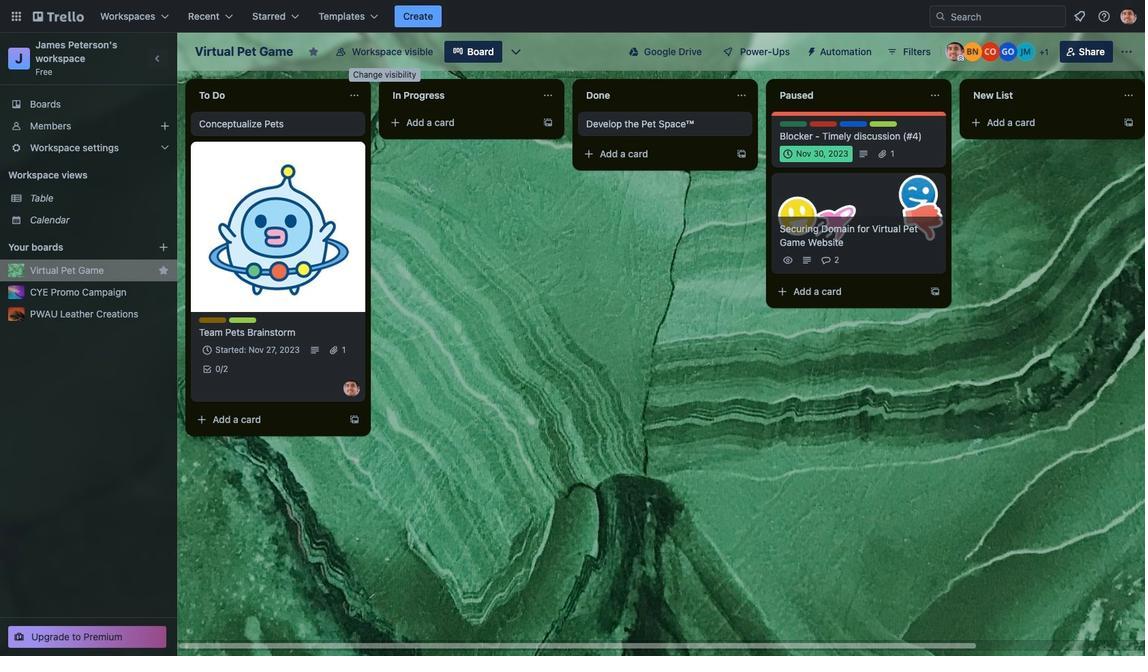 Task type: locate. For each thing, give the bounding box(es) containing it.
james peterson (jamespeterson93) image
[[1121, 8, 1137, 25]]

primary element
[[0, 0, 1146, 33]]

search image
[[936, 11, 946, 22]]

0 vertical spatial james peterson (jamespeterson93) image
[[946, 42, 965, 61]]

Board name text field
[[188, 41, 300, 63]]

0 horizontal spatial create from template… image
[[736, 149, 747, 160]]

1 horizontal spatial james peterson (jamespeterson93) image
[[946, 42, 965, 61]]

james peterson (jamespeterson93) image
[[946, 42, 965, 61], [344, 381, 360, 397]]

back to home image
[[33, 5, 84, 27]]

1 vertical spatial create from template… image
[[349, 415, 360, 426]]

add board image
[[158, 242, 169, 253]]

Search field
[[946, 7, 1066, 26]]

None text field
[[578, 85, 731, 106], [966, 85, 1118, 106], [578, 85, 731, 106], [966, 85, 1118, 106]]

ben nelson (bennelson96) image
[[963, 42, 982, 61]]

create from template… image
[[1124, 117, 1135, 128], [736, 149, 747, 160], [930, 286, 941, 297]]

open information menu image
[[1098, 10, 1112, 23]]

create from template… image
[[543, 117, 554, 128], [349, 415, 360, 426]]

color: blue, title: "fyi" element
[[840, 121, 867, 127]]

jeremy miller (jeremymiller198) image
[[1017, 42, 1036, 61]]

0 horizontal spatial james peterson (jamespeterson93) image
[[344, 381, 360, 397]]

2 vertical spatial create from template… image
[[930, 286, 941, 297]]

tooltip
[[349, 68, 421, 82]]

customize views image
[[509, 45, 523, 59]]

0 vertical spatial create from template… image
[[1124, 117, 1135, 128]]

0 vertical spatial create from template… image
[[543, 117, 554, 128]]

None text field
[[191, 85, 344, 106], [385, 85, 537, 106], [772, 85, 925, 106], [191, 85, 344, 106], [385, 85, 537, 106], [772, 85, 925, 106]]

workspace navigation collapse icon image
[[149, 49, 168, 68]]

color: green, title: "goal" element
[[780, 121, 807, 127]]

google drive icon image
[[629, 47, 639, 57]]

None checkbox
[[780, 146, 853, 162]]

this member is an admin of this board. image
[[958, 55, 964, 61]]

gary orlando (garyorlando) image
[[999, 42, 1018, 61]]

1 horizontal spatial create from template… image
[[543, 117, 554, 128]]



Task type: describe. For each thing, give the bounding box(es) containing it.
star or unstar board image
[[308, 46, 319, 57]]

laugh image
[[894, 171, 943, 219]]

0 horizontal spatial create from template… image
[[349, 415, 360, 426]]

christina overa (christinaovera) image
[[981, 42, 1000, 61]]

1 vertical spatial create from template… image
[[736, 149, 747, 160]]

your boards with 3 items element
[[8, 239, 138, 256]]

starred icon image
[[158, 265, 169, 276]]

color: yellow, title: none image
[[199, 318, 226, 323]]

color: bold lime, title: none image
[[870, 121, 897, 127]]

0 notifications image
[[1072, 8, 1088, 25]]

1 vertical spatial james peterson (jamespeterson93) image
[[344, 381, 360, 397]]

color: bold lime, title: "team task" element
[[229, 318, 256, 323]]

color: red, title: "blocker" element
[[810, 121, 837, 127]]

show menu image
[[1120, 45, 1134, 59]]

1 horizontal spatial create from template… image
[[930, 286, 941, 297]]

sm image
[[801, 41, 820, 60]]

2 horizontal spatial create from template… image
[[1124, 117, 1135, 128]]



Task type: vqa. For each thing, say whether or not it's contained in the screenshot.
James Peterson (jamespeterson93) image
yes



